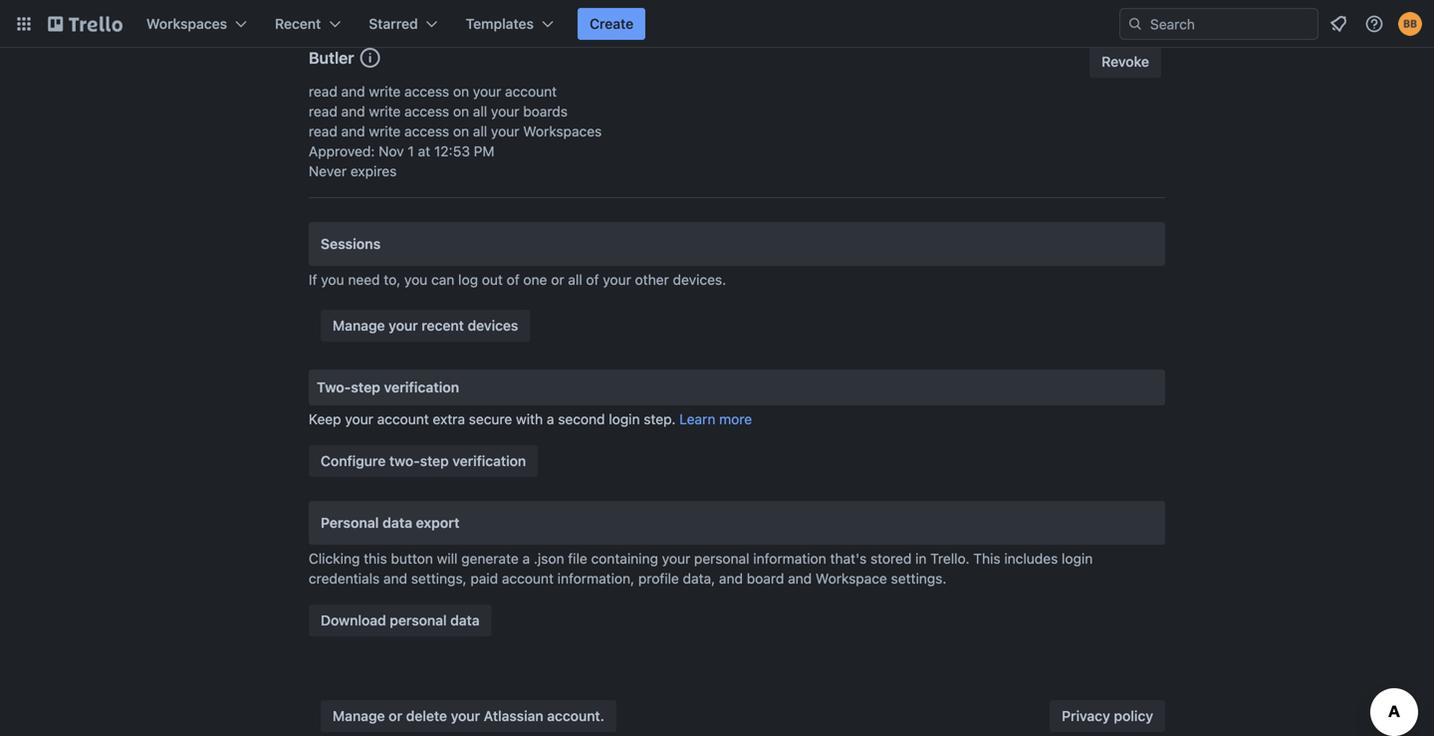 Task type: describe. For each thing, give the bounding box(es) containing it.
starred
[[369, 15, 418, 32]]

12:53
[[434, 143, 470, 159]]

second
[[558, 411, 605, 427]]

1 vertical spatial verification
[[453, 453, 526, 469]]

keep
[[309, 411, 341, 427]]

other
[[635, 271, 669, 288]]

starred button
[[357, 8, 450, 40]]

includes
[[1005, 550, 1058, 567]]

profile
[[638, 570, 679, 587]]

1 vertical spatial all
[[473, 123, 487, 139]]

out
[[482, 271, 503, 288]]

delete
[[406, 708, 447, 724]]

policy
[[1114, 708, 1154, 724]]

devices
[[468, 317, 518, 334]]

step.
[[644, 411, 676, 427]]

1 horizontal spatial a
[[547, 411, 554, 427]]

if you need to, you can log out of one or all of your other devices.
[[309, 271, 726, 288]]

manage or delete your atlassian account. link
[[321, 700, 617, 732]]

file
[[568, 550, 588, 567]]

privacy
[[1062, 708, 1111, 724]]

manage for manage your recent devices
[[333, 317, 385, 334]]

manage your recent devices
[[333, 317, 518, 334]]

2 on from the top
[[453, 103, 469, 120]]

privacy policy
[[1062, 708, 1154, 724]]

learn
[[680, 411, 716, 427]]

two-
[[317, 379, 351, 395]]

data,
[[683, 570, 715, 587]]

1 read from the top
[[309, 83, 338, 100]]

open information menu image
[[1365, 14, 1385, 34]]

nov
[[379, 143, 404, 159]]

two-
[[389, 453, 420, 469]]

settings,
[[411, 570, 467, 587]]

workspace
[[816, 570, 887, 587]]

boards
[[523, 103, 568, 120]]

personal
[[321, 515, 379, 531]]

one
[[523, 271, 547, 288]]

workspaces inside dropdown button
[[146, 15, 227, 32]]

this
[[364, 550, 387, 567]]

2 vertical spatial all
[[568, 271, 582, 288]]

butler
[[309, 48, 354, 67]]

generate
[[461, 550, 519, 567]]

board
[[747, 570, 784, 587]]

to,
[[384, 271, 401, 288]]

personal inside clicking this button will generate a .json file containing your personal information that's stored in trello. this includes login credentials and settings, paid account information, profile data, and board and workspace settings.
[[694, 550, 750, 567]]

back to home image
[[48, 8, 123, 40]]

1 access from the top
[[405, 83, 449, 100]]

1 horizontal spatial data
[[450, 612, 480, 629]]

2 write from the top
[[369, 103, 401, 120]]

.json
[[534, 550, 564, 567]]

1
[[408, 143, 414, 159]]

if
[[309, 271, 317, 288]]

recent button
[[263, 8, 353, 40]]

3 access from the top
[[405, 123, 449, 139]]

trello.
[[931, 550, 970, 567]]

can
[[431, 271, 455, 288]]

privacy policy link
[[1050, 700, 1166, 732]]

manage for manage or delete your atlassian account.
[[333, 708, 385, 724]]

more
[[719, 411, 752, 427]]

two-step verification
[[317, 379, 459, 395]]

personal data export
[[321, 515, 460, 531]]

clicking
[[309, 550, 360, 567]]

templates button
[[454, 8, 566, 40]]

0 horizontal spatial step
[[351, 379, 381, 395]]

that's
[[830, 550, 867, 567]]

account inside clicking this button will generate a .json file containing your personal information that's stored in trello. this includes login credentials and settings, paid account information, profile data, and board and workspace settings.
[[502, 570, 554, 587]]

3 on from the top
[[453, 123, 469, 139]]

configure
[[321, 453, 386, 469]]

0 notifications image
[[1327, 12, 1351, 36]]

need
[[348, 271, 380, 288]]

information
[[753, 550, 827, 567]]

configure two-step verification
[[321, 453, 526, 469]]



Task type: locate. For each thing, give the bounding box(es) containing it.
create button
[[578, 8, 646, 40]]

information,
[[558, 570, 635, 587]]

0 vertical spatial read
[[309, 83, 338, 100]]

of right one on the left of page
[[586, 271, 599, 288]]

step up the configure
[[351, 379, 381, 395]]

account down the .json
[[502, 570, 554, 587]]

download personal data
[[321, 612, 480, 629]]

will
[[437, 550, 458, 567]]

pm
[[474, 143, 495, 159]]

0 horizontal spatial of
[[507, 271, 520, 288]]

1 vertical spatial on
[[453, 103, 469, 120]]

devices.
[[673, 271, 726, 288]]

Search field
[[1144, 9, 1318, 39]]

write
[[369, 83, 401, 100], [369, 103, 401, 120], [369, 123, 401, 139]]

of
[[507, 271, 520, 288], [586, 271, 599, 288]]

search image
[[1128, 16, 1144, 32]]

1 vertical spatial manage
[[333, 708, 385, 724]]

workspaces button
[[134, 8, 259, 40]]

0 vertical spatial data
[[383, 515, 412, 531]]

1 vertical spatial workspaces
[[523, 123, 602, 139]]

never
[[309, 163, 347, 179]]

1 on from the top
[[453, 83, 469, 100]]

export
[[416, 515, 460, 531]]

in
[[916, 550, 927, 567]]

download personal data link
[[309, 605, 492, 637]]

account down two-step verification
[[377, 411, 429, 427]]

learn more link
[[680, 411, 752, 427]]

1 horizontal spatial or
[[551, 271, 564, 288]]

2 vertical spatial account
[[502, 570, 554, 587]]

0 vertical spatial verification
[[384, 379, 459, 395]]

workspaces
[[146, 15, 227, 32], [523, 123, 602, 139]]

0 vertical spatial or
[[551, 271, 564, 288]]

or left delete
[[389, 708, 402, 724]]

2 of from the left
[[586, 271, 599, 288]]

or right one on the left of page
[[551, 271, 564, 288]]

stored
[[871, 550, 912, 567]]

templates
[[466, 15, 534, 32]]

personal down the settings,
[[390, 612, 447, 629]]

0 horizontal spatial login
[[609, 411, 640, 427]]

you
[[321, 271, 344, 288], [404, 271, 428, 288]]

manage
[[333, 317, 385, 334], [333, 708, 385, 724]]

manage left delete
[[333, 708, 385, 724]]

recent
[[275, 15, 321, 32]]

0 vertical spatial personal
[[694, 550, 750, 567]]

0 vertical spatial manage
[[333, 317, 385, 334]]

1 vertical spatial personal
[[390, 612, 447, 629]]

manage your recent devices link
[[321, 310, 530, 342]]

data down paid
[[450, 612, 480, 629]]

workspaces inside read and write access on your account read and write access on all your boards read and write access on all your workspaces approved: nov 1 at 12:53 pm never expires
[[523, 123, 602, 139]]

a right with
[[547, 411, 554, 427]]

verification down secure
[[453, 453, 526, 469]]

a left the .json
[[523, 550, 530, 567]]

manage or delete your atlassian account.
[[333, 708, 605, 724]]

account.
[[547, 708, 605, 724]]

0 vertical spatial login
[[609, 411, 640, 427]]

1 horizontal spatial you
[[404, 271, 428, 288]]

on
[[453, 83, 469, 100], [453, 103, 469, 120], [453, 123, 469, 139]]

clicking this button will generate a .json file containing your personal information that's stored in trello. this includes login credentials and settings, paid account information, profile data, and board and workspace settings.
[[309, 550, 1093, 587]]

0 vertical spatial access
[[405, 83, 449, 100]]

step inside configure two-step verification link
[[420, 453, 449, 469]]

containing
[[591, 550, 658, 567]]

configure two-step verification link
[[309, 445, 538, 477]]

step
[[351, 379, 381, 395], [420, 453, 449, 469]]

0 horizontal spatial workspaces
[[146, 15, 227, 32]]

atlassian
[[484, 708, 544, 724]]

2 vertical spatial access
[[405, 123, 449, 139]]

2 you from the left
[[404, 271, 428, 288]]

1 vertical spatial step
[[420, 453, 449, 469]]

0 vertical spatial account
[[505, 83, 557, 100]]

with
[[516, 411, 543, 427]]

your
[[473, 83, 501, 100], [491, 103, 519, 120], [491, 123, 519, 139], [603, 271, 631, 288], [389, 317, 418, 334], [345, 411, 373, 427], [662, 550, 691, 567], [451, 708, 480, 724]]

verification
[[384, 379, 459, 395], [453, 453, 526, 469]]

0 vertical spatial write
[[369, 83, 401, 100]]

0 vertical spatial on
[[453, 83, 469, 100]]

account
[[505, 83, 557, 100], [377, 411, 429, 427], [502, 570, 554, 587]]

2 vertical spatial read
[[309, 123, 338, 139]]

keep your account extra secure with a second login step. learn more
[[309, 411, 752, 427]]

login right 'includes'
[[1062, 550, 1093, 567]]

1 vertical spatial data
[[450, 612, 480, 629]]

of right out
[[507, 271, 520, 288]]

0 vertical spatial workspaces
[[146, 15, 227, 32]]

0 vertical spatial a
[[547, 411, 554, 427]]

0 vertical spatial all
[[473, 103, 487, 120]]

expires
[[351, 163, 397, 179]]

0 horizontal spatial or
[[389, 708, 402, 724]]

read and write access on your account read and write access on all your boards read and write access on all your workspaces approved: nov 1 at 12:53 pm never expires
[[309, 83, 602, 179]]

3 read from the top
[[309, 123, 338, 139]]

0 horizontal spatial data
[[383, 515, 412, 531]]

data up button
[[383, 515, 412, 531]]

personal
[[694, 550, 750, 567], [390, 612, 447, 629]]

access
[[405, 83, 449, 100], [405, 103, 449, 120], [405, 123, 449, 139]]

1 vertical spatial or
[[389, 708, 402, 724]]

or
[[551, 271, 564, 288], [389, 708, 402, 724]]

log
[[458, 271, 478, 288]]

None button
[[1090, 46, 1162, 78]]

0 horizontal spatial a
[[523, 550, 530, 567]]

at
[[418, 143, 430, 159]]

manage down 'need'
[[333, 317, 385, 334]]

credentials
[[309, 570, 380, 587]]

personal up data,
[[694, 550, 750, 567]]

0 horizontal spatial you
[[321, 271, 344, 288]]

1 horizontal spatial of
[[586, 271, 599, 288]]

1 horizontal spatial personal
[[694, 550, 750, 567]]

0 vertical spatial step
[[351, 379, 381, 395]]

sessions
[[321, 236, 381, 252]]

this
[[974, 550, 1001, 567]]

you right "if"
[[321, 271, 344, 288]]

login left step.
[[609, 411, 640, 427]]

login
[[609, 411, 640, 427], [1062, 550, 1093, 567]]

all
[[473, 103, 487, 120], [473, 123, 487, 139], [568, 271, 582, 288]]

extra
[[433, 411, 465, 427]]

verification up extra
[[384, 379, 459, 395]]

account up "boards"
[[505, 83, 557, 100]]

create
[[590, 15, 634, 32]]

button
[[391, 550, 433, 567]]

login inside clicking this button will generate a .json file containing your personal information that's stored in trello. this includes login credentials and settings, paid account information, profile data, and board and workspace settings.
[[1062, 550, 1093, 567]]

3 write from the top
[[369, 123, 401, 139]]

you right to,
[[404, 271, 428, 288]]

1 vertical spatial login
[[1062, 550, 1093, 567]]

2 vertical spatial write
[[369, 123, 401, 139]]

2 vertical spatial on
[[453, 123, 469, 139]]

0 horizontal spatial personal
[[390, 612, 447, 629]]

1 horizontal spatial workspaces
[[523, 123, 602, 139]]

download
[[321, 612, 386, 629]]

1 vertical spatial write
[[369, 103, 401, 120]]

bob builder (bobbuilder40) image
[[1399, 12, 1423, 36]]

account inside read and write access on your account read and write access on all your boards read and write access on all your workspaces approved: nov 1 at 12:53 pm never expires
[[505, 83, 557, 100]]

a inside clicking this button will generate a .json file containing your personal information that's stored in trello. this includes login credentials and settings, paid account information, profile data, and board and workspace settings.
[[523, 550, 530, 567]]

secure
[[469, 411, 512, 427]]

1 manage from the top
[[333, 317, 385, 334]]

step down extra
[[420, 453, 449, 469]]

a
[[547, 411, 554, 427], [523, 550, 530, 567]]

1 of from the left
[[507, 271, 520, 288]]

approved:
[[309, 143, 375, 159]]

primary element
[[0, 0, 1434, 48]]

2 read from the top
[[309, 103, 338, 120]]

1 write from the top
[[369, 83, 401, 100]]

2 access from the top
[[405, 103, 449, 120]]

paid
[[471, 570, 498, 587]]

1 vertical spatial read
[[309, 103, 338, 120]]

1 vertical spatial account
[[377, 411, 429, 427]]

2 manage from the top
[[333, 708, 385, 724]]

1 vertical spatial a
[[523, 550, 530, 567]]

recent
[[422, 317, 464, 334]]

1 you from the left
[[321, 271, 344, 288]]

1 horizontal spatial login
[[1062, 550, 1093, 567]]

1 vertical spatial access
[[405, 103, 449, 120]]

your inside clicking this button will generate a .json file containing your personal information that's stored in trello. this includes login credentials and settings, paid account information, profile data, and board and workspace settings.
[[662, 550, 691, 567]]

settings.
[[891, 570, 947, 587]]

1 horizontal spatial step
[[420, 453, 449, 469]]



Task type: vqa. For each thing, say whether or not it's contained in the screenshot.
'1' to the right
no



